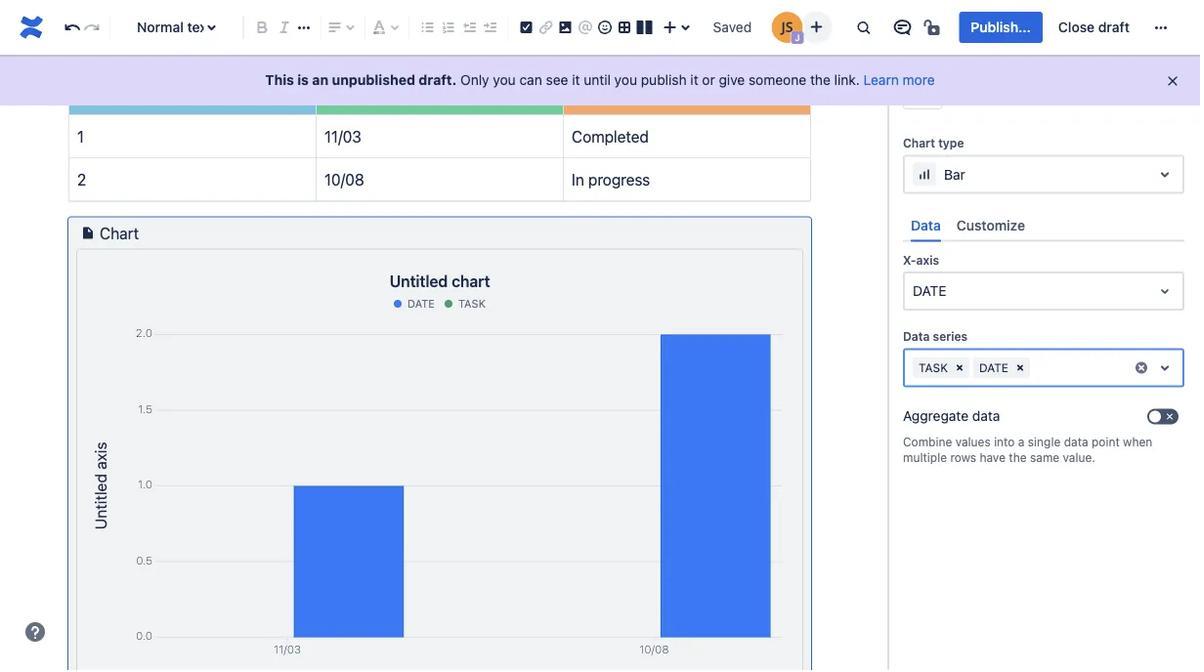 Task type: vqa. For each thing, say whether or not it's contained in the screenshot.


Task type: locate. For each thing, give the bounding box(es) containing it.
bar chart image
[[913, 163, 936, 186]]

1 vertical spatial open image
[[1153, 280, 1177, 303]]

link image
[[534, 16, 558, 39]]

aggregate
[[903, 408, 969, 424]]

1 horizontal spatial data
[[1064, 436, 1088, 449]]

it right "see"
[[572, 72, 580, 88]]

1 open image from the top
[[1153, 163, 1177, 186]]

0 vertical spatial open image
[[1153, 163, 1177, 186]]

2 horizontal spatial task
[[919, 361, 948, 375]]

0 vertical spatial the
[[810, 72, 831, 88]]

x-
[[903, 253, 916, 267]]

open image down close icon
[[1153, 163, 1177, 186]]

unpublished
[[332, 72, 415, 88]]

publish... button
[[959, 12, 1043, 43]]

numbered list ⌘⇧7 image
[[437, 16, 460, 39]]

completed
[[572, 127, 649, 146]]

only
[[460, 72, 489, 88]]

close image
[[1157, 74, 1181, 98]]

data up the values
[[972, 408, 1000, 424]]

more image
[[1149, 16, 1173, 39]]

data up the axis
[[911, 217, 941, 234]]

1 horizontal spatial chart
[[903, 136, 935, 150]]

data up value.
[[1064, 436, 1088, 449]]

untitled chart
[[390, 272, 490, 291]]

chart type
[[903, 136, 964, 150]]

date left clear image
[[979, 361, 1009, 375]]

bold ⌘b image
[[251, 16, 274, 39]]

redo ⌘⇧z image
[[80, 16, 104, 39]]

1 horizontal spatial it
[[690, 72, 698, 88]]

tab list
[[903, 210, 1185, 242]]

can
[[519, 72, 542, 88]]

data inside tab list
[[911, 217, 941, 234]]

1 horizontal spatial you
[[614, 72, 637, 88]]

you
[[493, 72, 516, 88], [614, 72, 637, 88]]

comment icon image
[[891, 16, 914, 39]]

aggregate data
[[903, 408, 1000, 424]]

italic ⌘i image
[[273, 16, 296, 39]]

help image
[[23, 621, 47, 644]]

task down chart
[[458, 298, 486, 311]]

0 horizontal spatial it
[[572, 72, 580, 88]]

it
[[572, 72, 580, 88], [690, 72, 698, 88]]

2 it from the left
[[690, 72, 698, 88]]

Main content area, start typing to enter text. text field
[[57, 21, 823, 671]]

0 horizontal spatial chart
[[100, 224, 139, 243]]

series
[[933, 330, 968, 344]]

data series
[[903, 330, 968, 344]]

text
[[187, 19, 212, 35]]

point
[[1092, 436, 1120, 449]]

outdent ⇧tab image
[[457, 16, 481, 39]]

table image
[[613, 16, 636, 39]]

0 vertical spatial data
[[911, 217, 941, 234]]

john smith image
[[772, 12, 803, 43]]

chart
[[903, 136, 935, 150], [100, 224, 139, 243]]

you right until
[[614, 72, 637, 88]]

it left or
[[690, 72, 698, 88]]

open image up open image
[[1153, 280, 1177, 303]]

data
[[911, 217, 941, 234], [903, 330, 930, 344]]

the
[[810, 72, 831, 88], [1009, 451, 1027, 465]]

normal text
[[137, 19, 212, 35]]

1 vertical spatial task
[[458, 298, 486, 311]]

0 vertical spatial chart
[[903, 136, 935, 150]]

chart inside main content area, start typing to enter text. text box
[[100, 224, 139, 243]]

1 vertical spatial chart
[[100, 224, 139, 243]]

2 vertical spatial task
[[919, 361, 948, 375]]

1 vertical spatial data
[[1064, 436, 1088, 449]]

task
[[77, 84, 118, 103], [458, 298, 486, 311], [919, 361, 948, 375]]

0 horizontal spatial task
[[77, 84, 118, 103]]

dismiss image
[[1165, 73, 1181, 89]]

data left series
[[903, 330, 930, 344]]

the inside combine values into a single data point when multiple rows have the same value.
[[1009, 451, 1027, 465]]

invite to edit image
[[805, 15, 828, 39]]

publish...
[[971, 19, 1031, 35]]

is
[[297, 72, 309, 88]]

1 vertical spatial data
[[903, 330, 930, 344]]

2 you from the left
[[614, 72, 637, 88]]

data
[[972, 408, 1000, 424], [1064, 436, 1088, 449]]

chart for chart type
[[903, 136, 935, 150]]

1 vertical spatial the
[[1009, 451, 1027, 465]]

0 vertical spatial task
[[77, 84, 118, 103]]

the down "a"
[[1009, 451, 1027, 465]]

2 open image from the top
[[1153, 280, 1177, 303]]

multiple
[[903, 451, 947, 465]]

status
[[572, 84, 632, 103]]

open image
[[1153, 163, 1177, 186], [1153, 280, 1177, 303]]

the left link.
[[810, 72, 831, 88]]

learn
[[864, 72, 899, 88]]

0 horizontal spatial data
[[972, 408, 1000, 424]]

publish
[[641, 72, 687, 88]]

undo ⌘z image
[[61, 16, 84, 39]]

task up 1
[[77, 84, 118, 103]]

11/03
[[324, 127, 361, 146]]

0 horizontal spatial the
[[810, 72, 831, 88]]

chart image
[[76, 222, 100, 246]]

data inside combine values into a single data point when multiple rows have the same value.
[[1064, 436, 1088, 449]]

you left can
[[493, 72, 516, 88]]

1 horizontal spatial the
[[1009, 451, 1027, 465]]

date down untitled
[[408, 298, 435, 311]]

chart for chart
[[100, 224, 139, 243]]

x-axis
[[903, 253, 939, 267]]

give
[[719, 72, 745, 88]]

task left clear icon on the bottom
[[919, 361, 948, 375]]

2
[[77, 171, 86, 189]]

date
[[324, 84, 364, 103], [913, 283, 947, 299], [408, 298, 435, 311], [979, 361, 1009, 375]]

progress
[[588, 171, 650, 189]]

0 horizontal spatial you
[[493, 72, 516, 88]]



Task type: describe. For each thing, give the bounding box(es) containing it.
data for data
[[911, 217, 941, 234]]

task for date
[[919, 361, 948, 375]]

0 vertical spatial data
[[972, 408, 1000, 424]]

normal text button
[[118, 6, 235, 49]]

combine
[[903, 436, 952, 449]]

confluence image
[[16, 12, 47, 43]]

indent tab image
[[478, 16, 501, 39]]

tab list containing data
[[903, 210, 1185, 242]]

chart image
[[911, 78, 934, 102]]

layouts image
[[633, 16, 656, 39]]

mention image
[[574, 16, 597, 39]]

xychart image
[[77, 316, 802, 658]]

add image, video, or file image
[[554, 16, 577, 39]]

customize
[[957, 217, 1025, 234]]

1 you from the left
[[493, 72, 516, 88]]

combine values into a single data point when multiple rows have the same value.
[[903, 436, 1153, 465]]

in progress
[[572, 171, 650, 189]]

close
[[1058, 19, 1095, 35]]

close draft button
[[1047, 12, 1142, 43]]

10/08
[[324, 171, 364, 189]]

this
[[265, 72, 294, 88]]

chart
[[452, 272, 490, 291]]

a
[[1018, 436, 1025, 449]]

value.
[[1063, 451, 1096, 465]]

emoji image
[[593, 16, 617, 39]]

bullet list ⌘⇧8 image
[[416, 16, 439, 39]]

open image for chart type
[[1153, 163, 1177, 186]]

axis
[[916, 253, 939, 267]]

date up 11/03
[[324, 84, 364, 103]]

clear image
[[1013, 360, 1028, 376]]

rows
[[950, 451, 976, 465]]

date down the axis
[[913, 283, 947, 299]]

open image
[[1153, 356, 1177, 380]]

saved
[[713, 19, 752, 35]]

normal
[[137, 19, 184, 35]]

link.
[[834, 72, 860, 88]]

Data series text field
[[1034, 358, 1038, 378]]

values
[[956, 436, 991, 449]]

clear image
[[1134, 360, 1149, 376]]

action item image
[[514, 16, 538, 39]]

more formatting image
[[292, 16, 316, 39]]

Chart type text field
[[913, 165, 917, 184]]

until
[[584, 72, 611, 88]]

single
[[1028, 436, 1061, 449]]

aggregate data element
[[903, 403, 1142, 431]]

untitled
[[390, 272, 448, 291]]

bar
[[944, 166, 965, 182]]

into
[[994, 436, 1015, 449]]

draft.
[[419, 72, 457, 88]]

confluence image
[[16, 12, 47, 43]]

or
[[702, 72, 715, 88]]

same
[[1030, 451, 1060, 465]]

1 it from the left
[[572, 72, 580, 88]]

data for data series
[[903, 330, 930, 344]]

type
[[938, 136, 964, 150]]

learn more link
[[864, 72, 935, 88]]

more
[[903, 72, 935, 88]]

see
[[546, 72, 568, 88]]

task for 1
[[77, 84, 118, 103]]

open image for x-axis
[[1153, 280, 1177, 303]]

in
[[572, 171, 584, 189]]

close draft
[[1058, 19, 1130, 35]]

when
[[1123, 436, 1153, 449]]

this is an unpublished draft. only you can see it until you publish it or give someone the link. learn more
[[265, 72, 935, 88]]

clear image
[[952, 360, 968, 376]]

have
[[980, 451, 1006, 465]]

1
[[77, 127, 84, 146]]

draft
[[1098, 19, 1130, 35]]

an
[[312, 72, 329, 88]]

no restrictions image
[[922, 16, 946, 39]]

1 horizontal spatial task
[[458, 298, 486, 311]]

find and replace image
[[852, 16, 875, 39]]

someone
[[749, 72, 807, 88]]



